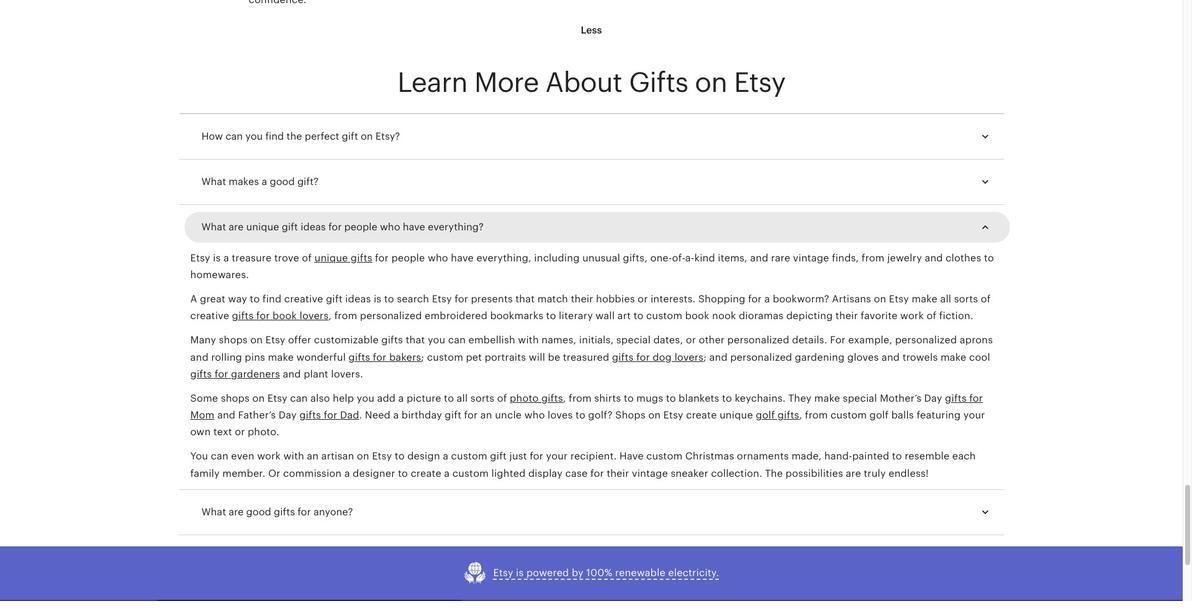 Task type: describe. For each thing, give the bounding box(es) containing it.
, inside , from custom golf balls featuring your own text or photo.
[[799, 409, 802, 421]]

more
[[474, 67, 539, 98]]

gift right perfect
[[342, 130, 358, 142]]

made,
[[792, 450, 822, 462]]

have inside dropdown button
[[403, 221, 425, 233]]

who inside dropdown button
[[380, 221, 400, 233]]

or inside a great way to find creative gift ideas is to search etsy for presents that match their hobbies or interests. shopping for a bookworm? artisans on etsy make all sorts of creative
[[638, 293, 648, 305]]

loves
[[548, 409, 573, 421]]

display
[[528, 467, 563, 479]]

what are good gifts for anyone? button
[[190, 497, 1004, 527]]

, from custom golf balls featuring your own text or photo.
[[190, 409, 985, 438]]

gifts down 'way'
[[232, 310, 254, 322]]

good inside dropdown button
[[270, 175, 295, 187]]

1 golf from the left
[[756, 409, 775, 421]]

shirts
[[594, 392, 621, 404]]

custom down interests.
[[646, 310, 682, 322]]

a great way to find creative gift ideas is to search etsy for presents that match their hobbies or interests. shopping for a bookworm? artisans on etsy make all sorts of creative
[[190, 293, 991, 322]]

people inside dropdown button
[[344, 221, 377, 233]]

a right design
[[443, 450, 448, 462]]

from up customizable
[[334, 310, 357, 322]]

artisan
[[321, 450, 354, 462]]

gifts inside many shops on etsy offer customizable gifts that you can embellish with names, initials, special dates, or other personalized details. for example, personalized aprons and rolling pins make wonderful
[[381, 334, 403, 346]]

to up shops
[[624, 392, 634, 404]]

gifts up "lovers."
[[349, 351, 370, 363]]

names,
[[542, 334, 576, 346]]

1 vertical spatial special
[[843, 392, 877, 404]]

a inside a great way to find creative gift ideas is to search etsy for presents that match their hobbies or interests. shopping for a bookworm? artisans on etsy make all sorts of creative
[[764, 293, 770, 305]]

for up dioramas
[[748, 293, 762, 305]]

gifts up loves
[[541, 392, 563, 404]]

a-
[[685, 252, 695, 264]]

etsy?
[[376, 130, 400, 142]]

search
[[397, 293, 429, 305]]

they
[[788, 392, 812, 404]]

the
[[765, 467, 783, 479]]

truly
[[864, 467, 886, 479]]

text
[[213, 426, 232, 438]]

are for what are unique gift ideas for people who have everything?
[[229, 221, 244, 233]]

vintage inside for people who have everything, including unusual gifts, one-of-a-kind items, and rare vintage finds, from jewelry and clothes to homewares.
[[793, 252, 829, 264]]

shops
[[615, 409, 646, 421]]

100%
[[586, 567, 613, 579]]

and father's day gifts for dad . need a birthday gift for an uncle who loves to golf? shops on etsy create unique golf gifts
[[215, 409, 799, 421]]

renewable
[[615, 567, 666, 579]]

keychains.
[[735, 392, 786, 404]]

ideas inside a great way to find creative gift ideas is to search etsy for presents that match their hobbies or interests. shopping for a bookworm? artisans on etsy make all sorts of creative
[[345, 293, 371, 305]]

of up and father's day gifts for dad . need a birthday gift for an uncle who loves to golf? shops on etsy create unique golf gifts
[[497, 392, 507, 404]]

on down "mugs"
[[648, 409, 661, 421]]

your inside you can even work with an artisan on etsy to design a custom gift just for your recipient. have custom christmas ornaments made, hand-painted to resemble each family member. or commission a designer to create a custom lighted display case for their vintage sneaker collection. the possibilities are truly endless!
[[546, 450, 568, 462]]

on inside many shops on etsy offer customizable gifts that you can embellish with names, initials, special dates, or other personalized details. for example, personalized aprons and rolling pins make wonderful
[[250, 334, 263, 346]]

you can even work with an artisan on etsy to design a custom gift just for your recipient. have custom christmas ornaments made, hand-painted to resemble each family member. or commission a designer to create a custom lighted display case for their vintage sneaker collection. the possibilities are truly endless!
[[190, 450, 976, 479]]

electricity.
[[668, 567, 719, 579]]

and inside many shops on etsy offer customizable gifts that you can embellish with names, initials, special dates, or other personalized details. for example, personalized aprons and rolling pins make wonderful
[[190, 351, 209, 363]]

1 book from the left
[[273, 310, 297, 322]]

their inside you can even work with an artisan on etsy to design a custom gift just for your recipient. have custom christmas ornaments made, hand-painted to resemble each family member. or commission a designer to create a custom lighted display case for their vintage sneaker collection. the possibilities are truly endless!
[[607, 467, 629, 479]]

many shops on etsy offer customizable gifts that you can embellish with names, initials, special dates, or other personalized details. for example, personalized aprons and rolling pins make wonderful
[[190, 334, 993, 363]]

way
[[228, 293, 247, 305]]

shops for some
[[221, 392, 250, 404]]

learn more about gifts on etsy
[[397, 67, 786, 98]]

of inside a great way to find creative gift ideas is to search etsy for presents that match their hobbies or interests. shopping for a bookworm? artisans on etsy make all sorts of creative
[[981, 293, 991, 305]]

cool
[[969, 351, 990, 363]]

balls
[[891, 409, 914, 421]]

photo
[[510, 392, 539, 404]]

recipient.
[[570, 450, 617, 462]]

to up endless!
[[892, 450, 902, 462]]

unique inside dropdown button
[[246, 221, 279, 233]]

and left rare
[[750, 252, 768, 264]]

0 vertical spatial creative
[[284, 293, 323, 305]]

what for what are good gifts for anyone?
[[201, 506, 226, 518]]

what makes a good gift? button
[[190, 167, 1004, 197]]

what makes a good gift?
[[201, 175, 319, 187]]

are for what are good gifts for anyone?
[[229, 506, 244, 518]]

everything,
[[477, 252, 531, 264]]

for down recipient.
[[590, 467, 604, 479]]

match
[[538, 293, 568, 305]]

a left lighted
[[444, 467, 450, 479]]

interests.
[[651, 293, 696, 305]]

custom inside gifts for bakers ; custom pet portraits will be treasured gifts for dog lovers ; and personalized gardening gloves and trowels make cool gifts for gardeners and plant lovers.
[[427, 351, 463, 363]]

can inside many shops on etsy offer customizable gifts that you can embellish with names, initials, special dates, or other personalized details. for example, personalized aprons and rolling pins make wonderful
[[448, 334, 466, 346]]

clothes
[[946, 252, 981, 264]]

can left also
[[290, 392, 308, 404]]

many
[[190, 334, 216, 346]]

art
[[618, 310, 631, 322]]

0 vertical spatial create
[[686, 409, 717, 421]]

artisans
[[832, 293, 871, 305]]

to right 'blankets'
[[722, 392, 732, 404]]

gloves
[[847, 351, 879, 363]]

for inside gifts for mom
[[969, 392, 983, 404]]

to left search
[[384, 293, 394, 305]]

a right add
[[398, 392, 404, 404]]

for down rolling
[[215, 368, 228, 380]]

also
[[311, 392, 330, 404]]

gift inside you can even work with an artisan on etsy to design a custom gift just for your recipient. have custom christmas ornaments made, hand-painted to resemble each family member. or commission a designer to create a custom lighted display case for their vintage sneaker collection. the possibilities are truly endless!
[[490, 450, 507, 462]]

create inside you can even work with an artisan on etsy to design a custom gift just for your recipient. have custom christmas ornaments made, hand-painted to resemble each family member. or commission a designer to create a custom lighted display case for their vintage sneaker collection. the possibilities are truly endless!
[[411, 467, 441, 479]]

pet
[[466, 351, 482, 363]]

how
[[201, 130, 223, 142]]

or inside , from custom golf balls featuring your own text or photo.
[[235, 426, 245, 438]]

make for special
[[814, 392, 840, 404]]

what for what are unique gift ideas for people who have everything?
[[201, 221, 226, 233]]

and up text
[[217, 409, 235, 421]]

shopping
[[698, 293, 745, 305]]

for left dog
[[636, 351, 650, 363]]

unique gifts link
[[315, 252, 372, 264]]

lovers inside gifts for bakers ; custom pet portraits will be treasured gifts for dog lovers ; and personalized gardening gloves and trowels make cool gifts for gardeners and plant lovers.
[[675, 351, 704, 363]]

special inside many shops on etsy offer customizable gifts that you can embellish with names, initials, special dates, or other personalized details. for example, personalized aprons and rolling pins make wonderful
[[616, 334, 651, 346]]

is for etsy is a treasure trove of unique gifts
[[213, 252, 221, 264]]

can inside you can even work with an artisan on etsy to design a custom gift just for your recipient. have custom christmas ornaments made, hand-painted to resemble each family member. or commission a designer to create a custom lighted display case for their vintage sneaker collection. the possibilities are truly endless!
[[211, 450, 228, 462]]

learn
[[397, 67, 468, 98]]

0 horizontal spatial ,
[[329, 310, 332, 322]]

just
[[509, 450, 527, 462]]

bookworm?
[[773, 293, 829, 305]]

literary
[[559, 310, 593, 322]]

etsy inside many shops on etsy offer customizable gifts that you can embellish with names, initials, special dates, or other personalized details. for example, personalized aprons and rolling pins make wonderful
[[265, 334, 285, 346]]

their inside a great way to find creative gift ideas is to search etsy for presents that match their hobbies or interests. shopping for a bookworm? artisans on etsy make all sorts of creative
[[571, 293, 593, 305]]

mom
[[190, 409, 215, 421]]

kind
[[695, 252, 715, 264]]

initials,
[[579, 334, 614, 346]]

bakers
[[389, 351, 421, 363]]

and left plant
[[283, 368, 301, 380]]

lovers.
[[331, 368, 363, 380]]

on right gifts
[[695, 67, 727, 98]]

dog
[[653, 351, 672, 363]]

can inside dropdown button
[[226, 130, 243, 142]]

featuring
[[917, 409, 961, 421]]

for inside what are unique gift ideas for people who have everything? dropdown button
[[328, 221, 342, 233]]

add
[[377, 392, 396, 404]]

all inside a great way to find creative gift ideas is to search etsy for presents that match their hobbies or interests. shopping for a bookworm? artisans on etsy make all sorts of creative
[[940, 293, 951, 305]]

some shops on etsy can also help you add a picture to all sorts of photo gifts , from shirts to mugs to blankets to keychains. they make special mother's day
[[190, 392, 945, 404]]

0 horizontal spatial all
[[457, 392, 468, 404]]

of right trove
[[302, 252, 312, 264]]

wonderful
[[297, 351, 346, 363]]

from up loves
[[569, 392, 592, 404]]

are inside you can even work with an artisan on etsy to design a custom gift just for your recipient. have custom christmas ornaments made, hand-painted to resemble each family member. or commission a designer to create a custom lighted display case for their vintage sneaker collection. the possibilities are truly endless!
[[846, 467, 861, 479]]

have
[[619, 450, 644, 462]]

commission
[[283, 467, 342, 479]]

1 horizontal spatial work
[[900, 310, 924, 322]]

of left fiction.
[[927, 310, 937, 322]]

to right art
[[634, 310, 644, 322]]

mother's
[[880, 392, 922, 404]]

golf gifts link
[[756, 409, 799, 421]]

uncle
[[495, 409, 522, 421]]

personalized inside gifts for bakers ; custom pet portraits will be treasured gifts for dog lovers ; and personalized gardening gloves and trowels make cool gifts for gardeners and plant lovers.
[[730, 351, 792, 363]]

case
[[565, 467, 588, 479]]

1 ; from the left
[[421, 351, 424, 363]]

plant
[[304, 368, 328, 380]]

gifts
[[629, 67, 688, 98]]

how can you find the perfect gift on etsy? button
[[190, 121, 1004, 151]]

custom left lighted
[[452, 467, 489, 479]]

other
[[699, 334, 725, 346]]

less button
[[570, 16, 613, 45]]

birthday
[[402, 409, 442, 421]]

rare
[[771, 252, 790, 264]]

presents
[[471, 293, 513, 305]]

golf inside , from custom golf balls featuring your own text or photo.
[[870, 409, 889, 421]]

is for etsy is powered by 100% renewable electricity.
[[516, 567, 524, 579]]

possibilities
[[786, 467, 843, 479]]

to down match
[[546, 310, 556, 322]]

find inside dropdown button
[[265, 130, 284, 142]]

etsy inside button
[[493, 567, 513, 579]]

2 horizontal spatial their
[[836, 310, 858, 322]]

offer
[[288, 334, 311, 346]]

perfect
[[305, 130, 339, 142]]

christmas
[[685, 450, 734, 462]]

an inside you can even work with an artisan on etsy to design a custom gift just for your recipient. have custom christmas ornaments made, hand-painted to resemble each family member. or commission a designer to create a custom lighted display case for their vintage sneaker collection. the possibilities are truly endless!
[[307, 450, 319, 462]]

2 book from the left
[[685, 310, 709, 322]]

powered
[[527, 567, 569, 579]]

is inside a great way to find creative gift ideas is to search etsy for presents that match their hobbies or interests. shopping for a bookworm? artisans on etsy make all sorts of creative
[[374, 293, 381, 305]]



Task type: vqa. For each thing, say whether or not it's contained in the screenshot.
3rd Bestseller Link from the right
no



Task type: locate. For each thing, give the bounding box(es) containing it.
people inside for people who have everything, including unusual gifts, one-of-a-kind items, and rare vintage finds, from jewelry and clothes to homewares.
[[391, 252, 425, 264]]

from inside , from custom golf balls featuring your own text or photo.
[[805, 409, 828, 421]]

trowels
[[903, 351, 938, 363]]

from right finds,
[[862, 252, 885, 264]]

gifts down what are unique gift ideas for people who have everything?
[[351, 252, 372, 264]]

1 horizontal spatial vintage
[[793, 252, 829, 264]]

an up commission
[[307, 450, 319, 462]]

even
[[231, 450, 254, 462]]

items,
[[718, 252, 748, 264]]

a down "artisan" at the bottom of page
[[344, 467, 350, 479]]

vintage inside you can even work with an artisan on etsy to design a custom gift just for your recipient. have custom christmas ornaments made, hand-painted to resemble each family member. or commission a designer to create a custom lighted display case for their vintage sneaker collection. the possibilities are truly endless!
[[632, 467, 668, 479]]

unique down keychains.
[[720, 409, 753, 421]]

for right unique gifts link
[[375, 252, 389, 264]]

2 vertical spatial you
[[357, 392, 374, 404]]

all up fiction.
[[940, 293, 951, 305]]

on up father's
[[252, 392, 265, 404]]

from inside for people who have everything, including unusual gifts, one-of-a-kind items, and rare vintage finds, from jewelry and clothes to homewares.
[[862, 252, 885, 264]]

2 horizontal spatial ,
[[799, 409, 802, 421]]

0 vertical spatial have
[[403, 221, 425, 233]]

0 vertical spatial sorts
[[954, 293, 978, 305]]

1 horizontal spatial with
[[518, 334, 539, 346]]

to left golf? on the bottom of page
[[576, 409, 586, 421]]

unusual
[[582, 252, 620, 264]]

0 vertical spatial lovers
[[300, 310, 329, 322]]

0 horizontal spatial an
[[307, 450, 319, 462]]

1 vertical spatial work
[[257, 450, 281, 462]]

1 horizontal spatial you
[[357, 392, 374, 404]]

gifts inside gifts for mom
[[945, 392, 967, 404]]

and
[[750, 252, 768, 264], [925, 252, 943, 264], [190, 351, 209, 363], [709, 351, 728, 363], [882, 351, 900, 363], [283, 368, 301, 380], [217, 409, 235, 421]]

you down embroidered at left
[[428, 334, 445, 346]]

; down other
[[704, 351, 707, 363]]

picture
[[407, 392, 441, 404]]

book
[[273, 310, 297, 322], [685, 310, 709, 322]]

0 vertical spatial special
[[616, 334, 651, 346]]

with
[[518, 334, 539, 346], [283, 450, 304, 462]]

have inside for people who have everything, including unusual gifts, one-of-a-kind items, and rare vintage finds, from jewelry and clothes to homewares.
[[451, 252, 474, 264]]

special left mother's
[[843, 392, 877, 404]]

custom up hand-
[[831, 409, 867, 421]]

for down cool
[[969, 392, 983, 404]]

gifts for dad link
[[299, 409, 359, 421]]

and right jewelry
[[925, 252, 943, 264]]

for up pins
[[256, 310, 270, 322]]

from down they in the right of the page
[[805, 409, 828, 421]]

ornaments
[[737, 450, 789, 462]]

gift right birthday
[[445, 409, 461, 421]]

you up . at the left bottom of page
[[357, 392, 374, 404]]

homewares.
[[190, 269, 249, 280]]

gift
[[342, 130, 358, 142], [282, 221, 298, 233], [326, 293, 343, 305], [445, 409, 461, 421], [490, 450, 507, 462]]

0 vertical spatial that
[[516, 293, 535, 305]]

0 horizontal spatial day
[[279, 409, 297, 421]]

1 horizontal spatial ;
[[704, 351, 707, 363]]

0 vertical spatial all
[[940, 293, 951, 305]]

are up treasure
[[229, 221, 244, 233]]

golf down keychains.
[[756, 409, 775, 421]]

0 vertical spatial ideas
[[301, 221, 326, 233]]

gifts for book lovers , from personalized embroidered bookmarks to literary wall art to custom book nook dioramas depicting their favorite work of fiction.
[[232, 310, 973, 322]]

vintage down 'have'
[[632, 467, 668, 479]]

gifts for gardeners link
[[190, 368, 280, 380]]

are left truly
[[846, 467, 861, 479]]

1 horizontal spatial or
[[638, 293, 648, 305]]

shops inside many shops on etsy offer customizable gifts that you can embellish with names, initials, special dates, or other personalized details. for example, personalized aprons and rolling pins make wonderful
[[219, 334, 248, 346]]

make right they in the right of the page
[[814, 392, 840, 404]]

2 vertical spatial unique
[[720, 409, 753, 421]]

work inside you can even work with an artisan on etsy to design a custom gift just for your recipient. have custom christmas ornaments made, hand-painted to resemble each family member. or commission a designer to create a custom lighted display case for their vintage sneaker collection. the possibilities are truly endless!
[[257, 450, 281, 462]]

0 horizontal spatial your
[[546, 450, 568, 462]]

1 horizontal spatial special
[[843, 392, 877, 404]]

2 horizontal spatial is
[[516, 567, 524, 579]]

2 golf from the left
[[870, 409, 889, 421]]

0 vertical spatial people
[[344, 221, 377, 233]]

custom right design
[[451, 450, 487, 462]]

with up will
[[518, 334, 539, 346]]

0 horizontal spatial create
[[411, 467, 441, 479]]

make left cool
[[941, 351, 966, 363]]

make down jewelry
[[912, 293, 938, 305]]

creative up gifts for book lovers link
[[284, 293, 323, 305]]

you
[[245, 130, 263, 142], [428, 334, 445, 346], [357, 392, 374, 404]]

find left the the
[[265, 130, 284, 142]]

0 horizontal spatial lovers
[[300, 310, 329, 322]]

1 horizontal spatial creative
[[284, 293, 323, 305]]

all right picture
[[457, 392, 468, 404]]

0 horizontal spatial people
[[344, 221, 377, 233]]

0 horizontal spatial sorts
[[471, 392, 494, 404]]

gifts down they in the right of the page
[[778, 409, 799, 421]]

make for all
[[912, 293, 938, 305]]

1 vertical spatial with
[[283, 450, 304, 462]]

make inside many shops on etsy offer customizable gifts that you can embellish with names, initials, special dates, or other personalized details. for example, personalized aprons and rolling pins make wonderful
[[268, 351, 294, 363]]

what inside what are unique gift ideas for people who have everything? dropdown button
[[201, 221, 226, 233]]

, down they in the right of the page
[[799, 409, 802, 421]]

makes
[[229, 175, 259, 187]]

for right just
[[530, 450, 543, 462]]

on inside dropdown button
[[361, 130, 373, 142]]

2 vertical spatial ,
[[799, 409, 802, 421]]

of-
[[672, 252, 685, 264]]

details.
[[792, 334, 827, 346]]

1 vertical spatial creative
[[190, 310, 229, 322]]

painted
[[852, 450, 889, 462]]

or inside many shops on etsy offer customizable gifts that you can embellish with names, initials, special dates, or other personalized details. for example, personalized aprons and rolling pins make wonderful
[[686, 334, 696, 346]]

collection.
[[711, 467, 762, 479]]

make inside gifts for bakers ; custom pet portraits will be treasured gifts for dog lovers ; and personalized gardening gloves and trowels make cool gifts for gardeners and plant lovers.
[[941, 351, 966, 363]]

shops for many
[[219, 334, 248, 346]]

1 vertical spatial your
[[546, 450, 568, 462]]

what are unique gift ideas for people who have everything?
[[201, 221, 484, 233]]

to inside for people who have everything, including unusual gifts, one-of-a-kind items, and rare vintage finds, from jewelry and clothes to homewares.
[[984, 252, 994, 264]]

0 horizontal spatial work
[[257, 450, 281, 462]]

wall
[[596, 310, 615, 322]]

about
[[545, 67, 622, 98]]

be
[[548, 351, 560, 363]]

1 horizontal spatial ,
[[563, 392, 566, 404]]

0 vertical spatial good
[[270, 175, 295, 187]]

gardeners
[[231, 368, 280, 380]]

0 vertical spatial is
[[213, 252, 221, 264]]

etsy
[[734, 67, 786, 98], [190, 252, 210, 264], [432, 293, 452, 305], [889, 293, 909, 305], [265, 334, 285, 346], [267, 392, 287, 404], [663, 409, 683, 421], [372, 450, 392, 462], [493, 567, 513, 579]]

0 vertical spatial ,
[[329, 310, 332, 322]]

for inside what are good gifts for anyone? dropdown button
[[298, 506, 311, 518]]

for left bakers
[[373, 351, 387, 363]]

to down design
[[398, 467, 408, 479]]

0 horizontal spatial special
[[616, 334, 651, 346]]

to right "mugs"
[[666, 392, 676, 404]]

gifts down initials,
[[612, 351, 634, 363]]

or right text
[[235, 426, 245, 438]]

1 vertical spatial unique
[[315, 252, 348, 264]]

ideas
[[301, 221, 326, 233], [345, 293, 371, 305]]

0 vertical spatial shops
[[219, 334, 248, 346]]

favorite
[[861, 310, 898, 322]]

0 horizontal spatial is
[[213, 252, 221, 264]]

is up homewares.
[[213, 252, 221, 264]]

sorts up fiction.
[[954, 293, 978, 305]]

what inside what are good gifts for anyone? dropdown button
[[201, 506, 226, 518]]

great
[[200, 293, 225, 305]]

to
[[984, 252, 994, 264], [250, 293, 260, 305], [384, 293, 394, 305], [546, 310, 556, 322], [634, 310, 644, 322], [444, 392, 454, 404], [624, 392, 634, 404], [666, 392, 676, 404], [722, 392, 732, 404], [576, 409, 586, 421], [395, 450, 405, 462], [892, 450, 902, 462], [398, 467, 408, 479]]

1 horizontal spatial have
[[451, 252, 474, 264]]

1 horizontal spatial who
[[428, 252, 448, 264]]

and down other
[[709, 351, 728, 363]]

for left anyone?
[[298, 506, 311, 518]]

from
[[862, 252, 885, 264], [334, 310, 357, 322], [569, 392, 592, 404], [805, 409, 828, 421]]

make
[[912, 293, 938, 305], [268, 351, 294, 363], [941, 351, 966, 363], [814, 392, 840, 404]]

1 vertical spatial day
[[279, 409, 297, 421]]

their down 'have'
[[607, 467, 629, 479]]

shops down the gifts for gardeners link
[[221, 392, 250, 404]]

0 horizontal spatial you
[[245, 130, 263, 142]]

on inside a great way to find creative gift ideas is to search etsy for presents that match their hobbies or interests. shopping for a bookworm? artisans on etsy make all sorts of creative
[[874, 293, 886, 305]]

for left uncle on the left of page
[[464, 409, 478, 421]]

1 vertical spatial who
[[428, 252, 448, 264]]

1 vertical spatial people
[[391, 252, 425, 264]]

on inside you can even work with an artisan on etsy to design a custom gift just for your recipient. have custom christmas ornaments made, hand-painted to resemble each family member. or commission a designer to create a custom lighted display case for their vintage sneaker collection. the possibilities are truly endless!
[[357, 450, 369, 462]]

0 horizontal spatial golf
[[756, 409, 775, 421]]

gift up trove
[[282, 221, 298, 233]]

you inside many shops on etsy offer customizable gifts that you can embellish with names, initials, special dates, or other personalized details. for example, personalized aprons and rolling pins make wonderful
[[428, 334, 445, 346]]

1 vertical spatial shops
[[221, 392, 250, 404]]

can down embroidered at left
[[448, 334, 466, 346]]

what are good gifts for anyone?
[[201, 506, 353, 518]]

0 horizontal spatial unique
[[246, 221, 279, 233]]

1 horizontal spatial create
[[686, 409, 717, 421]]

etsy is powered by 100% renewable electricity.
[[493, 567, 719, 579]]

2 vertical spatial or
[[235, 426, 245, 438]]

are inside dropdown button
[[229, 221, 244, 233]]

0 horizontal spatial with
[[283, 450, 304, 462]]

creative down great
[[190, 310, 229, 322]]

1 horizontal spatial lovers
[[675, 351, 704, 363]]

make inside a great way to find creative gift ideas is to search etsy for presents that match their hobbies or interests. shopping for a bookworm? artisans on etsy make all sorts of creative
[[912, 293, 938, 305]]

some
[[190, 392, 218, 404]]

creative
[[284, 293, 323, 305], [190, 310, 229, 322]]

to left design
[[395, 450, 405, 462]]

gifts for book lovers link
[[232, 310, 329, 322]]

for left the 'dad'
[[324, 409, 337, 421]]

to right picture
[[444, 392, 454, 404]]

1 vertical spatial what
[[201, 221, 226, 233]]

or
[[268, 467, 280, 479]]

your up display
[[546, 450, 568, 462]]

.
[[359, 409, 362, 421]]

etsy inside you can even work with an artisan on etsy to design a custom gift just for your recipient. have custom christmas ornaments made, hand-painted to resemble each family member. or commission a designer to create a custom lighted display case for their vintage sneaker collection. the possibilities are truly endless!
[[372, 450, 392, 462]]

good left 'gift?'
[[270, 175, 295, 187]]

0 vertical spatial vintage
[[793, 252, 829, 264]]

to right clothes
[[984, 252, 994, 264]]

0 vertical spatial day
[[924, 392, 942, 404]]

0 horizontal spatial who
[[380, 221, 400, 233]]

1 horizontal spatial your
[[964, 409, 985, 421]]

golf?
[[588, 409, 613, 421]]

create down design
[[411, 467, 441, 479]]

with inside many shops on etsy offer customizable gifts that you can embellish with names, initials, special dates, or other personalized details. for example, personalized aprons and rolling pins make wonderful
[[518, 334, 539, 346]]

everything?
[[428, 221, 484, 233]]

photo.
[[248, 426, 279, 438]]

0 horizontal spatial creative
[[190, 310, 229, 322]]

1 vertical spatial sorts
[[471, 392, 494, 404]]

2 vertical spatial is
[[516, 567, 524, 579]]

gift down unique gifts link
[[326, 293, 343, 305]]

what inside what makes a good gift? dropdown button
[[201, 175, 226, 187]]

with inside you can even work with an artisan on etsy to design a custom gift just for your recipient. have custom christmas ornaments made, hand-painted to resemble each family member. or commission a designer to create a custom lighted display case for their vintage sneaker collection. the possibilities are truly endless!
[[283, 450, 304, 462]]

portraits
[[485, 351, 526, 363]]

0 horizontal spatial that
[[406, 334, 425, 346]]

sorts inside a great way to find creative gift ideas is to search etsy for presents that match their hobbies or interests. shopping for a bookworm? artisans on etsy make all sorts of creative
[[954, 293, 978, 305]]

bookmarks
[[490, 310, 543, 322]]

a
[[262, 175, 267, 187], [223, 252, 229, 264], [764, 293, 770, 305], [398, 392, 404, 404], [393, 409, 399, 421], [443, 450, 448, 462], [344, 467, 350, 479], [444, 467, 450, 479]]

1 vertical spatial find
[[263, 293, 282, 305]]

day
[[924, 392, 942, 404], [279, 409, 297, 421]]

1 horizontal spatial is
[[374, 293, 381, 305]]

who inside for people who have everything, including unusual gifts, one-of-a-kind items, and rare vintage finds, from jewelry and clothes to homewares.
[[428, 252, 448, 264]]

0 vertical spatial with
[[518, 334, 539, 346]]

0 vertical spatial who
[[380, 221, 400, 233]]

your inside , from custom golf balls featuring your own text or photo.
[[964, 409, 985, 421]]

1 horizontal spatial golf
[[870, 409, 889, 421]]

1 vertical spatial an
[[307, 450, 319, 462]]

1 vertical spatial or
[[686, 334, 696, 346]]

that inside many shops on etsy offer customizable gifts that you can embellish with names, initials, special dates, or other personalized details. for example, personalized aprons and rolling pins make wonderful
[[406, 334, 425, 346]]

2 what from the top
[[201, 221, 226, 233]]

0 vertical spatial work
[[900, 310, 924, 322]]

footer element
[[461, 600, 1026, 601]]

blankets
[[679, 392, 719, 404]]

create
[[686, 409, 717, 421], [411, 467, 441, 479]]

1 vertical spatial vintage
[[632, 467, 668, 479]]

pins
[[245, 351, 265, 363]]

is inside button
[[516, 567, 524, 579]]

3 what from the top
[[201, 506, 226, 518]]

learn more about gifts on etsy tab panel
[[179, 114, 1004, 535]]

make for wonderful
[[268, 351, 294, 363]]

0 vertical spatial your
[[964, 409, 985, 421]]

1 horizontal spatial that
[[516, 293, 535, 305]]

embellish
[[468, 334, 515, 346]]

lovers up offer
[[300, 310, 329, 322]]

a up dioramas
[[764, 293, 770, 305]]

1 vertical spatial have
[[451, 252, 474, 264]]

gifts inside dropdown button
[[274, 506, 295, 518]]

designer
[[353, 467, 395, 479]]

1 horizontal spatial sorts
[[954, 293, 978, 305]]

for up embroidered at left
[[455, 293, 468, 305]]

gifts for dog lovers link
[[612, 351, 704, 363]]

2 horizontal spatial or
[[686, 334, 696, 346]]

gifts for bakers ; custom pet portraits will be treasured gifts for dog lovers ; and personalized gardening gloves and trowels make cool gifts for gardeners and plant lovers.
[[190, 351, 990, 380]]

ideas inside dropdown button
[[301, 221, 326, 233]]

can
[[226, 130, 243, 142], [448, 334, 466, 346], [290, 392, 308, 404], [211, 450, 228, 462]]

2 horizontal spatial you
[[428, 334, 445, 346]]

1 vertical spatial lovers
[[675, 351, 704, 363]]

gifts for mom link
[[190, 392, 983, 421]]

0 vertical spatial their
[[571, 293, 593, 305]]

0 vertical spatial you
[[245, 130, 263, 142]]

resemble
[[905, 450, 950, 462]]

on up pins
[[250, 334, 263, 346]]

good
[[270, 175, 295, 187], [246, 506, 271, 518]]

is left search
[[374, 293, 381, 305]]

vintage right rare
[[793, 252, 829, 264]]

their down artisans at the right of page
[[836, 310, 858, 322]]

0 horizontal spatial their
[[571, 293, 593, 305]]

less
[[581, 24, 602, 36]]

; up picture
[[421, 351, 424, 363]]

2 ; from the left
[[704, 351, 707, 363]]

rolling
[[211, 351, 242, 363]]

shops
[[219, 334, 248, 346], [221, 392, 250, 404]]

lovers down the dates, at the bottom of the page
[[675, 351, 704, 363]]

gifts up the some in the left bottom of the page
[[190, 368, 212, 380]]

custom inside , from custom golf balls featuring your own text or photo.
[[831, 409, 867, 421]]

father's
[[238, 409, 276, 421]]

0 horizontal spatial have
[[403, 221, 425, 233]]

2 vertical spatial who
[[524, 409, 545, 421]]

gifts for mom
[[190, 392, 983, 421]]

day up photo.
[[279, 409, 297, 421]]

for
[[830, 334, 846, 346]]

1 vertical spatial good
[[246, 506, 271, 518]]

gifts down or
[[274, 506, 295, 518]]

0 vertical spatial or
[[638, 293, 648, 305]]

1 horizontal spatial unique
[[315, 252, 348, 264]]

1 vertical spatial are
[[846, 467, 861, 479]]

dioramas
[[739, 310, 784, 322]]

or left other
[[686, 334, 696, 346]]

gifts down also
[[299, 409, 321, 421]]

for up unique gifts link
[[328, 221, 342, 233]]

2 horizontal spatial unique
[[720, 409, 753, 421]]

golf left balls
[[870, 409, 889, 421]]

what up homewares.
[[201, 221, 226, 233]]

are inside dropdown button
[[229, 506, 244, 518]]

design
[[407, 450, 440, 462]]

treasure
[[232, 252, 272, 264]]

is left powered
[[516, 567, 524, 579]]

gifts,
[[623, 252, 648, 264]]

1 vertical spatial all
[[457, 392, 468, 404]]

for inside for people who have everything, including unusual gifts, one-of-a-kind items, and rare vintage finds, from jewelry and clothes to homewares.
[[375, 252, 389, 264]]

good inside dropdown button
[[246, 506, 271, 518]]

find inside a great way to find creative gift ideas is to search etsy for presents that match their hobbies or interests. shopping for a bookworm? artisans on etsy make all sorts of creative
[[263, 293, 282, 305]]

gift inside a great way to find creative gift ideas is to search etsy for presents that match their hobbies or interests. shopping for a bookworm? artisans on etsy make all sorts of creative
[[326, 293, 343, 305]]

what
[[201, 175, 226, 187], [201, 221, 226, 233], [201, 506, 226, 518]]

help
[[333, 392, 354, 404]]

0 horizontal spatial ;
[[421, 351, 424, 363]]

a right need
[[393, 409, 399, 421]]

a inside dropdown button
[[262, 175, 267, 187]]

1 horizontal spatial day
[[924, 392, 942, 404]]

2 horizontal spatial who
[[524, 409, 545, 421]]

custom up sneaker
[[646, 450, 683, 462]]

1 horizontal spatial an
[[480, 409, 492, 421]]

you left the the
[[245, 130, 263, 142]]

1 vertical spatial ,
[[563, 392, 566, 404]]

1 what from the top
[[201, 175, 226, 187]]

customizable
[[314, 334, 379, 346]]

and down example,
[[882, 351, 900, 363]]

to right 'way'
[[250, 293, 260, 305]]

will
[[529, 351, 545, 363]]

that inside a great way to find creative gift ideas is to search etsy for presents that match their hobbies or interests. shopping for a bookworm? artisans on etsy make all sorts of creative
[[516, 293, 535, 305]]

what for what makes a good gift?
[[201, 175, 226, 187]]

endless!
[[889, 467, 929, 479]]

a up homewares.
[[223, 252, 229, 264]]

gift up lighted
[[490, 450, 507, 462]]

for
[[328, 221, 342, 233], [375, 252, 389, 264], [455, 293, 468, 305], [748, 293, 762, 305], [256, 310, 270, 322], [373, 351, 387, 363], [636, 351, 650, 363], [215, 368, 228, 380], [969, 392, 983, 404], [324, 409, 337, 421], [464, 409, 478, 421], [530, 450, 543, 462], [590, 467, 604, 479], [298, 506, 311, 518]]

gifts for bakers link
[[349, 351, 421, 363]]

you inside dropdown button
[[245, 130, 263, 142]]



